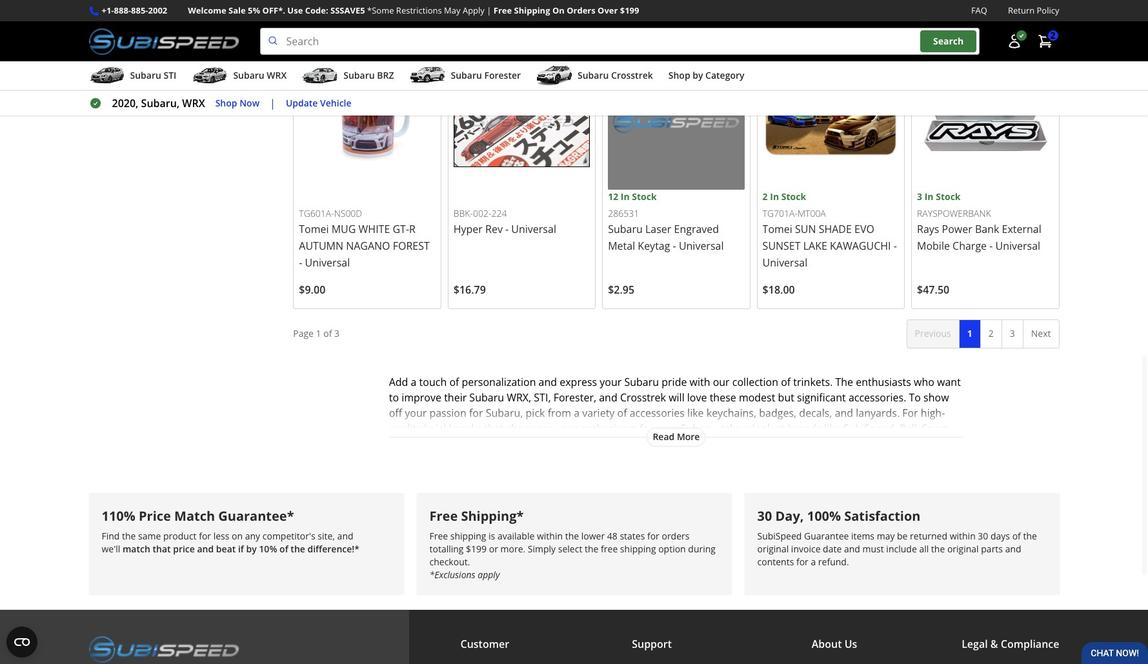 Task type: locate. For each thing, give the bounding box(es) containing it.
1 vertical spatial by
[[246, 543, 257, 555]]

- right keytag
[[673, 239, 677, 253]]

are
[[542, 437, 557, 451]]

high-
[[921, 406, 946, 420]]

laser
[[646, 222, 672, 237]]

1 horizontal spatial in
[[771, 191, 780, 203]]

0 vertical spatial crosstrek
[[612, 69, 653, 81]]

the
[[836, 375, 854, 389]]

free
[[494, 5, 512, 16], [430, 508, 458, 525], [430, 530, 448, 542]]

0 horizontal spatial or
[[389, 453, 400, 467]]

1 horizontal spatial by
[[693, 69, 704, 81]]

0 vertical spatial shop
[[669, 69, 691, 81]]

- right the rev
[[506, 222, 509, 237]]

subaru down jdmfv.
[[458, 453, 492, 467]]

return policy link
[[1009, 4, 1060, 18]]

2 in stock tg701a-mt00a tomei sun shade evo sunset lake kawaguchi - universal
[[763, 191, 898, 270]]

0 vertical spatial like
[[688, 406, 704, 420]]

0 vertical spatial 2
[[1051, 29, 1056, 42]]

universal inside bbk-002-224 hyper rev - universal
[[512, 222, 557, 237]]

hyper rev - universal image
[[454, 53, 590, 190]]

1 horizontal spatial 2 button
[[1032, 28, 1060, 54]]

1 original from the left
[[758, 543, 789, 555]]

1 horizontal spatial $199
[[620, 5, 640, 16]]

evo
[[855, 222, 875, 237]]

3 inside 3 in stock rayspowerbank rays power bank external mobile charge - universal
[[918, 191, 923, 203]]

stock up 286531
[[632, 191, 657, 203]]

0 horizontal spatial subaru,
[[141, 96, 180, 111]]

1 in from the left
[[621, 191, 630, 203]]

0 vertical spatial |
[[487, 5, 492, 16]]

and
[[539, 375, 557, 389], [599, 391, 618, 405], [835, 406, 854, 420], [423, 437, 442, 451], [337, 530, 354, 542], [197, 543, 214, 555], [845, 543, 861, 555], [1006, 543, 1022, 555]]

for inside free shipping* free shipping is available within the lower 48 states for orders totalling $199 or more. simply select the free shipping option during checkout. *exclusions apply
[[648, 530, 660, 542]]

within inside 30 day, 100% satisfaction subispeed guarantee items may be returned within 30 days of the original invoice date and must include all the original parts and contents for a refund.
[[950, 530, 976, 542]]

1 horizontal spatial or
[[489, 543, 498, 555]]

1 horizontal spatial within
[[950, 530, 976, 542]]

1 horizontal spatial tomei
[[763, 222, 793, 237]]

ideal
[[578, 437, 602, 451]]

price
[[139, 508, 171, 525]]

the right days
[[1024, 530, 1038, 542]]

about
[[812, 637, 842, 651]]

your left keys,
[[830, 437, 852, 451]]

and up difference!*
[[337, 530, 354, 542]]

1 vertical spatial 30
[[979, 530, 989, 542]]

tomei inside 2 in stock tg701a-mt00a tomei sun shade evo sunset lake kawaguchi - universal
[[763, 222, 793, 237]]

1 horizontal spatial original
[[948, 543, 979, 555]]

stock up tg701a-
[[782, 191, 807, 203]]

wrx up "update"
[[267, 69, 287, 81]]

a subaru wrx thumbnail image image
[[192, 66, 228, 85]]

that down same
[[153, 543, 171, 555]]

1 horizontal spatial shipping
[[621, 543, 656, 555]]

30 up parts
[[979, 530, 989, 542]]

tomei down tg701a-
[[763, 222, 793, 237]]

lower
[[582, 530, 605, 542]]

a inside 30 day, 100% satisfaction subispeed guarantee items may be returned within 30 days of the original invoice date and must include all the original parts and contents for a refund.
[[811, 556, 816, 568]]

do
[[638, 437, 651, 451]]

shipping left is
[[451, 530, 487, 542]]

subaru up now
[[233, 69, 265, 81]]

3 right page
[[335, 328, 340, 340]]

original
[[758, 543, 789, 555], [948, 543, 979, 555]]

the down lower
[[585, 543, 599, 555]]

0 vertical spatial 30
[[758, 508, 773, 525]]

0 vertical spatial that
[[485, 422, 504, 436]]

to left do at the right bottom
[[626, 437, 636, 451]]

2 button right button image
[[1032, 28, 1060, 54]]

1 vertical spatial shop
[[215, 97, 237, 109]]

3 up rays
[[918, 191, 923, 203]]

- inside 2 in stock tg701a-mt00a tomei sun shade evo sunset lake kawaguchi - universal
[[894, 239, 898, 253]]

1 vertical spatial crosstrek
[[621, 391, 666, 405]]

subaru left brz
[[344, 69, 375, 81]]

tomei
[[299, 222, 329, 237], [763, 222, 793, 237]]

0 horizontal spatial wrx
[[182, 96, 205, 111]]

2 stock from the left
[[782, 191, 807, 203]]

0 vertical spatial want
[[938, 375, 961, 389]]

take
[[721, 422, 742, 436]]

$18.00
[[763, 283, 795, 297]]

3 button
[[1002, 320, 1024, 349]]

3 inside 3 button
[[1010, 328, 1016, 340]]

286531
[[608, 207, 639, 219]]

0 horizontal spatial in
[[621, 191, 630, 203]]

wrx down a subaru wrx thumbnail image
[[182, 96, 205, 111]]

0 horizontal spatial by
[[246, 543, 257, 555]]

satisfaction
[[845, 508, 921, 525]]

1 horizontal spatial $9.00
[[608, 15, 635, 29]]

$29.51
[[763, 15, 795, 29]]

welcome
[[188, 5, 226, 16]]

subaru left pride
[[625, 375, 659, 389]]

the right the all on the right bottom of the page
[[932, 543, 946, 555]]

0 horizontal spatial shop
[[215, 97, 237, 109]]

1 horizontal spatial 1
[[968, 328, 973, 340]]

1 horizontal spatial stock
[[782, 191, 807, 203]]

subaru, down subaru sti
[[141, 96, 180, 111]]

hyper
[[454, 222, 483, 237]]

0 vertical spatial $199
[[620, 5, 640, 16]]

from
[[548, 406, 572, 420]]

pick
[[526, 406, 545, 420]]

variety
[[583, 406, 615, 420]]

for
[[903, 406, 919, 420]]

2 button left next 'button'
[[981, 320, 1003, 349]]

1 vertical spatial free
[[430, 508, 458, 525]]

subaru, down wrx,
[[486, 406, 523, 420]]

in inside 3 in stock rayspowerbank rays power bank external mobile charge - universal
[[925, 191, 934, 203]]

+1-888-885-2002 link
[[102, 4, 167, 18]]

3 in from the left
[[925, 191, 934, 203]]

1 vertical spatial 2
[[763, 191, 768, 203]]

so,
[[654, 437, 667, 451]]

shop left category
[[669, 69, 691, 81]]

2 horizontal spatial subaru,
[[681, 422, 718, 436]]

tomei down tg601a-
[[299, 222, 329, 237]]

0 horizontal spatial stock
[[632, 191, 657, 203]]

1 subispeed logo image from the top
[[89, 28, 239, 55]]

1 horizontal spatial 30
[[979, 530, 989, 542]]

1 vertical spatial |
[[270, 96, 276, 111]]

by right if at the bottom
[[246, 543, 257, 555]]

for right states
[[648, 530, 660, 542]]

$9.00 link
[[603, 0, 751, 41]]

at
[[776, 422, 785, 436]]

- down the autumn
[[299, 256, 303, 270]]

original left parts
[[948, 543, 979, 555]]

2 horizontal spatial stock
[[936, 191, 961, 203]]

0 vertical spatial by
[[693, 69, 704, 81]]

- down bank
[[990, 239, 993, 253]]

subaru laser engraved metal keytag - universal image
[[608, 53, 745, 190]]

any
[[245, 530, 260, 542]]

keys,
[[855, 437, 879, 451]]

legal
[[962, 637, 988, 651]]

2 1 from the left
[[968, 328, 973, 340]]

or
[[389, 453, 400, 467], [489, 543, 498, 555]]

within right returned
[[950, 530, 976, 542]]

0 horizontal spatial $199
[[466, 543, 487, 555]]

of down competitor's
[[280, 543, 288, 555]]

a down invoice
[[811, 556, 816, 568]]

1 horizontal spatial that
[[485, 422, 504, 436]]

in up rayspowerbank
[[925, 191, 934, 203]]

stock inside 3 in stock rayspowerbank rays power bank external mobile charge - universal
[[936, 191, 961, 203]]

and up flaunt
[[423, 437, 442, 451]]

a left look
[[744, 422, 750, 436]]

like down love
[[688, 406, 704, 420]]

2 tomei from the left
[[763, 222, 793, 237]]

universal down sunset
[[763, 256, 808, 270]]

your up so,
[[657, 422, 678, 436]]

subaru right a subaru crosstrek thumbnail image
[[578, 69, 609, 81]]

1
[[316, 328, 321, 340], [968, 328, 973, 340]]

external
[[1003, 222, 1042, 237]]

shop left now
[[215, 97, 237, 109]]

within up simply
[[537, 530, 563, 542]]

wrx
[[267, 69, 287, 81], [182, 96, 205, 111]]

accessorize
[[772, 437, 827, 451]]

2 horizontal spatial in
[[925, 191, 934, 203]]

like down decals,
[[825, 422, 841, 436]]

1 right previous at the right of page
[[968, 328, 973, 340]]

want down take
[[733, 437, 757, 451]]

for left less on the left
[[199, 530, 211, 542]]

code:
[[305, 5, 328, 16]]

parts
[[982, 543, 1004, 555]]

their
[[444, 391, 467, 405]]

gt-
[[393, 222, 409, 237]]

0 horizontal spatial original
[[758, 543, 789, 555]]

rallysport
[[900, 422, 949, 436]]

1 right page
[[316, 328, 321, 340]]

1 button
[[959, 320, 981, 349]]

1 horizontal spatial shop
[[669, 69, 691, 81]]

| right now
[[270, 96, 276, 111]]

love
[[688, 391, 707, 405]]

available
[[498, 530, 535, 542]]

1 horizontal spatial wrx
[[267, 69, 287, 81]]

in up tg701a-
[[771, 191, 780, 203]]

30 day, 100% satisfaction subispeed guarantee items may be returned within 30 days of the original invoice date and must include all the original parts and contents for a refund.
[[758, 508, 1038, 568]]

universal down engraved
[[679, 239, 724, 253]]

in inside 12 in stock 286531 subaru laser engraved metal keytag - universal
[[621, 191, 630, 203]]

or down direct,
[[389, 453, 400, 467]]

2 left 3 button
[[989, 328, 994, 340]]

showcase
[[507, 422, 554, 436]]

30 up subispeed
[[758, 508, 773, 525]]

within
[[537, 530, 563, 542], [950, 530, 976, 542]]

2 in from the left
[[771, 191, 780, 203]]

significant
[[798, 391, 846, 405]]

1 within from the left
[[537, 530, 563, 542]]

in right 12 at the right top
[[621, 191, 630, 203]]

subispeed logo image
[[89, 28, 239, 55], [89, 636, 239, 663]]

on
[[232, 530, 243, 542]]

1 vertical spatial or
[[489, 543, 498, 555]]

your
[[600, 375, 622, 389], [405, 406, 427, 420], [556, 422, 578, 436], [657, 422, 678, 436], [830, 437, 852, 451], [913, 437, 935, 451], [433, 453, 455, 467]]

0 vertical spatial or
[[389, 453, 400, 467]]

jdmfv.
[[444, 437, 478, 451]]

1 horizontal spatial subaru,
[[486, 406, 523, 420]]

modest
[[739, 391, 776, 405]]

the inside add a touch of personalization and express your subaru pride with our collection of trinkets. the enthusiasts who want to improve their subaru wrx, sti, forester, and crosstrek will love these modest but significant accessories. to show off your passion for subaru, pick from a variety of accessories like keychains, badges, decals, and lanyards. for high- quality knickknacks that showcase your enthusiasm for your subaru, take a look at brands like subispeed, rallysport direct, and jdmfv. our trinkets are the ideal way to do so, whether you want to accessorize your keys, adorn your car, or flaunt your subaru affiliation.
[[560, 437, 576, 451]]

less
[[214, 530, 230, 542]]

in inside 2 in stock tg701a-mt00a tomei sun shade evo sunset lake kawaguchi - universal
[[771, 191, 780, 203]]

the right are
[[560, 437, 576, 451]]

you
[[713, 437, 731, 451]]

to down look
[[760, 437, 770, 451]]

keychains,
[[707, 406, 757, 420]]

0 horizontal spatial to
[[389, 391, 399, 405]]

1 vertical spatial wrx
[[182, 96, 205, 111]]

engraved
[[675, 222, 719, 237]]

to
[[389, 391, 399, 405], [626, 437, 636, 451], [760, 437, 770, 451]]

wrx inside dropdown button
[[267, 69, 287, 81]]

universal down the autumn
[[305, 256, 350, 270]]

0 horizontal spatial shipping
[[451, 530, 487, 542]]

$71.15 link
[[293, 0, 442, 41]]

stock inside 12 in stock 286531 subaru laser engraved metal keytag - universal
[[632, 191, 657, 203]]

1 stock from the left
[[632, 191, 657, 203]]

$199 right over
[[620, 5, 640, 16]]

who
[[914, 375, 935, 389]]

crosstrek down search input field
[[612, 69, 653, 81]]

0 vertical spatial subispeed logo image
[[89, 28, 239, 55]]

2 vertical spatial 2
[[989, 328, 994, 340]]

universal inside 2 in stock tg701a-mt00a tomei sun shade evo sunset lake kawaguchi - universal
[[763, 256, 808, 270]]

and up sti,
[[539, 375, 557, 389]]

0 vertical spatial 2 button
[[1032, 28, 1060, 54]]

- inside bbk-002-224 hyper rev - universal
[[506, 222, 509, 237]]

subaru brz
[[344, 69, 394, 81]]

2 within from the left
[[950, 530, 976, 542]]

888-
[[114, 5, 131, 16]]

universal right the rev
[[512, 222, 557, 237]]

1 tomei from the left
[[299, 222, 329, 237]]

stock for mt00a
[[782, 191, 807, 203]]

subaru down 286531
[[608, 222, 643, 237]]

original up contents
[[758, 543, 789, 555]]

off
[[389, 406, 402, 420]]

1 horizontal spatial |
[[487, 5, 492, 16]]

by left category
[[693, 69, 704, 81]]

free shipping* free shipping is available within the lower 48 states for orders totalling $199 or more. simply select the free shipping option during checkout. *exclusions apply
[[430, 508, 716, 581]]

the inside find the same product for less on any competitor's site, and we'll
[[122, 530, 136, 542]]

of right days
[[1013, 530, 1022, 542]]

2 down policy
[[1051, 29, 1056, 42]]

subaru down personalization
[[470, 391, 504, 405]]

*some restrictions may apply | free shipping on orders over $199
[[367, 5, 640, 16]]

for inside find the same product for less on any competitor's site, and we'll
[[199, 530, 211, 542]]

crosstrek inside dropdown button
[[612, 69, 653, 81]]

stock inside 2 in stock tg701a-mt00a tomei sun shade evo sunset lake kawaguchi - universal
[[782, 191, 807, 203]]

1 horizontal spatial want
[[938, 375, 961, 389]]

1 inside 1 button
[[968, 328, 973, 340]]

crosstrek up accessories
[[621, 391, 666, 405]]

touch
[[419, 375, 447, 389]]

0 horizontal spatial 2
[[763, 191, 768, 203]]

0 horizontal spatial 1
[[316, 328, 321, 340]]

shop inside "dropdown button"
[[669, 69, 691, 81]]

1 vertical spatial that
[[153, 543, 171, 555]]

0 horizontal spatial want
[[733, 437, 757, 451]]

a subaru sti thumbnail image image
[[89, 66, 125, 85]]

and down items
[[845, 543, 861, 555]]

1 vertical spatial like
[[825, 422, 841, 436]]

lake
[[804, 239, 828, 253]]

the up match
[[122, 530, 136, 542]]

express
[[560, 375, 597, 389]]

stock up rayspowerbank
[[936, 191, 961, 203]]

0 horizontal spatial |
[[270, 96, 276, 111]]

3 left next
[[1010, 328, 1016, 340]]

0 vertical spatial shipping
[[451, 530, 487, 542]]

vehicle
[[320, 97, 352, 109]]

1 vertical spatial 2 button
[[981, 320, 1003, 349]]

2 horizontal spatial 3
[[1010, 328, 1016, 340]]

2020, subaru, wrx
[[112, 96, 205, 111]]

1 vertical spatial subaru,
[[486, 406, 523, 420]]

us
[[845, 637, 858, 651]]

accessories.
[[849, 391, 907, 405]]

subaru, up whether
[[681, 422, 718, 436]]

$199 inside free shipping* free shipping is available within the lower 48 states for orders totalling $199 or more. simply select the free shipping option during checkout. *exclusions apply
[[466, 543, 487, 555]]

$9.00 up page 1 of 3
[[299, 283, 326, 297]]

2 up tg701a-
[[763, 191, 768, 203]]

lanyards.
[[856, 406, 900, 420]]

nagano
[[346, 239, 390, 253]]

1 horizontal spatial 3
[[918, 191, 923, 203]]

1 vertical spatial subispeed logo image
[[89, 636, 239, 663]]

0 horizontal spatial within
[[537, 530, 563, 542]]

that inside add a touch of personalization and express your subaru pride with our collection of trinkets. the enthusiasts who want to improve their subaru wrx, sti, forester, and crosstrek will love these modest but significant accessories. to show off your passion for subaru, pick from a variety of accessories like keychains, badges, decals, and lanyards. for high- quality knickknacks that showcase your enthusiasm for your subaru, take a look at brands like subispeed, rallysport direct, and jdmfv. our trinkets are the ideal way to do so, whether you want to accessorize your keys, adorn your car, or flaunt your subaru affiliation.
[[485, 422, 504, 436]]

3 stock from the left
[[936, 191, 961, 203]]

page 1 of 3
[[293, 328, 340, 340]]

0 horizontal spatial tomei
[[299, 222, 329, 237]]

match
[[123, 543, 150, 555]]

$199 up 'apply'
[[466, 543, 487, 555]]

customer
[[461, 637, 510, 651]]

for up do at the right bottom
[[640, 422, 654, 436]]

for down invoice
[[797, 556, 809, 568]]

include
[[887, 543, 917, 555]]

0 vertical spatial wrx
[[267, 69, 287, 81]]

universal inside tg601a-ns00d tomei mug white gt-r autumn nagano forest - universal
[[305, 256, 350, 270]]

by inside "dropdown button"
[[693, 69, 704, 81]]

2 inside 2 in stock tg701a-mt00a tomei sun shade evo sunset lake kawaguchi - universal
[[763, 191, 768, 203]]

of up the but
[[781, 375, 791, 389]]

1 vertical spatial $199
[[466, 543, 487, 555]]

1 vertical spatial $9.00
[[299, 283, 326, 297]]

search button
[[921, 31, 977, 52]]

or down is
[[489, 543, 498, 555]]



Task type: vqa. For each thing, say whether or not it's contained in the screenshot.
110% Price Match Guarantee*
yes



Task type: describe. For each thing, give the bounding box(es) containing it.
subaru forester button
[[410, 64, 521, 90]]

2 subispeed logo image from the top
[[89, 636, 239, 663]]

universal inside 12 in stock 286531 subaru laser engraved metal keytag - universal
[[679, 239, 724, 253]]

trinkets.
[[794, 375, 833, 389]]

2 original from the left
[[948, 543, 979, 555]]

and up variety
[[599, 391, 618, 405]]

3 for 3 in stock rayspowerbank rays power bank external mobile charge - universal
[[918, 191, 923, 203]]

tg601a-ns00d tomei mug white gt-r autumn nagano forest - universal
[[299, 207, 430, 270]]

subaru sti button
[[89, 64, 177, 90]]

return policy
[[1009, 5, 1060, 16]]

3 for 3
[[1010, 328, 1016, 340]]

12
[[608, 191, 619, 203]]

subaru left forester
[[451, 69, 482, 81]]

affiliation.
[[495, 453, 543, 467]]

a subaru forester thumbnail image image
[[410, 66, 446, 85]]

110% price match guarantee*
[[102, 508, 294, 525]]

read
[[653, 431, 675, 443]]

shipping*
[[461, 508, 524, 525]]

policy
[[1037, 5, 1060, 16]]

of up the their
[[450, 375, 459, 389]]

48
[[608, 530, 618, 542]]

the down competitor's
[[291, 543, 305, 555]]

simply
[[528, 543, 556, 555]]

1 horizontal spatial like
[[825, 422, 841, 436]]

3 in stock rayspowerbank rays power bank external mobile charge - universal
[[918, 191, 1042, 253]]

0 horizontal spatial $9.00
[[299, 283, 326, 297]]

and inside find the same product for less on any competitor's site, and we'll
[[337, 530, 354, 542]]

your down jdmfv.
[[433, 453, 455, 467]]

totalling
[[430, 543, 464, 555]]

sunset
[[763, 239, 801, 253]]

free
[[601, 543, 618, 555]]

within inside free shipping* free shipping is available within the lower 48 states for orders totalling $199 or more. simply select the free shipping option during checkout. *exclusions apply
[[537, 530, 563, 542]]

page
[[293, 328, 314, 340]]

r
[[409, 222, 416, 237]]

tg701a-
[[763, 207, 798, 219]]

your down "from"
[[556, 422, 578, 436]]

add
[[389, 375, 408, 389]]

subaru left "sti"
[[130, 69, 161, 81]]

rays
[[918, 222, 940, 237]]

improve
[[402, 391, 442, 405]]

refund.
[[819, 556, 850, 568]]

*some
[[367, 5, 394, 16]]

orders
[[567, 5, 596, 16]]

$14.75
[[454, 15, 486, 29]]

$2.95
[[608, 283, 635, 297]]

badges,
[[760, 406, 797, 420]]

faq link
[[972, 4, 988, 18]]

button image
[[1007, 34, 1023, 49]]

0 vertical spatial free
[[494, 5, 512, 16]]

- inside 12 in stock 286531 subaru laser engraved metal keytag - universal
[[673, 239, 677, 253]]

option
[[659, 543, 686, 555]]

subaru inside 12 in stock 286531 subaru laser engraved metal keytag - universal
[[608, 222, 643, 237]]

tg601a-
[[299, 207, 334, 219]]

0 horizontal spatial 2 button
[[981, 320, 1003, 349]]

match
[[174, 508, 215, 525]]

or inside add a touch of personalization and express your subaru pride with our collection of trinkets. the enthusiasts who want to improve their subaru wrx, sti, forester, and crosstrek will love these modest but significant accessories. to show off your passion for subaru, pick from a variety of accessories like keychains, badges, decals, and lanyards. for high- quality knickknacks that showcase your enthusiasm for your subaru, take a look at brands like subispeed, rallysport direct, and jdmfv. our trinkets are the ideal way to do so, whether you want to accessorize your keys, adorn your car, or flaunt your subaru affiliation.
[[389, 453, 400, 467]]

1 vertical spatial want
[[733, 437, 757, 451]]

in for rays
[[925, 191, 934, 203]]

apply
[[463, 5, 485, 16]]

mobile
[[918, 239, 951, 253]]

find the same product for less on any competitor's site, and we'll
[[102, 530, 354, 555]]

decals,
[[800, 406, 833, 420]]

look
[[753, 422, 773, 436]]

shop for shop by category
[[669, 69, 691, 81]]

we'll
[[102, 543, 120, 555]]

show
[[924, 391, 950, 405]]

search input field
[[260, 28, 980, 55]]

the up select
[[565, 530, 579, 542]]

0 horizontal spatial that
[[153, 543, 171, 555]]

subispeed,
[[844, 422, 897, 436]]

tomei mug white gt-r autumn nagano forest - universal image
[[299, 53, 436, 190]]

our
[[481, 437, 499, 451]]

- inside tg601a-ns00d tomei mug white gt-r autumn nagano forest - universal
[[299, 256, 303, 270]]

in for subaru
[[621, 191, 630, 203]]

tomei sun shade evo sunset lake kawaguchi - universal image
[[763, 53, 900, 190]]

for inside 30 day, 100% satisfaction subispeed guarantee items may be returned within 30 days of the original invoice date and must include all the original parts and contents for a refund.
[[797, 556, 809, 568]]

0 vertical spatial $9.00
[[608, 15, 635, 29]]

use
[[288, 5, 303, 16]]

1 vertical spatial shipping
[[621, 543, 656, 555]]

of inside 30 day, 100% satisfaction subispeed guarantee items may be returned within 30 days of the original invoice date and must include all the original parts and contents for a refund.
[[1013, 530, 1022, 542]]

accessories
[[630, 406, 685, 420]]

for up knickknacks
[[469, 406, 483, 420]]

date
[[823, 543, 842, 555]]

2 horizontal spatial to
[[760, 437, 770, 451]]

stock for rays
[[936, 191, 961, 203]]

stock for subaru
[[632, 191, 657, 203]]

your down improve at the left
[[405, 406, 427, 420]]

now
[[240, 97, 260, 109]]

5%
[[248, 5, 260, 16]]

subaru crosstrek button
[[537, 64, 653, 90]]

crosstrek inside add a touch of personalization and express your subaru pride with our collection of trinkets. the enthusiasts who want to improve their subaru wrx, sti, forester, and crosstrek will love these modest but significant accessories. to show off your passion for subaru, pick from a variety of accessories like keychains, badges, decals, and lanyards. for high- quality knickknacks that showcase your enthusiasm for your subaru, take a look at brands like subispeed, rallysport direct, and jdmfv. our trinkets are the ideal way to do so, whether you want to accessorize your keys, adorn your car, or flaunt your subaru affiliation.
[[621, 391, 666, 405]]

tomei inside tg601a-ns00d tomei mug white gt-r autumn nagano forest - universal
[[299, 222, 329, 237]]

may
[[877, 530, 895, 542]]

your down rallysport
[[913, 437, 935, 451]]

rev
[[486, 222, 503, 237]]

0 horizontal spatial like
[[688, 406, 704, 420]]

subaru crosstrek
[[578, 69, 653, 81]]

rayspowerbank
[[918, 207, 992, 219]]

next
[[1032, 328, 1052, 340]]

subaru brz button
[[302, 64, 394, 90]]

wrx,
[[507, 391, 532, 405]]

885-
[[131, 5, 148, 16]]

a subaru brz thumbnail image image
[[302, 66, 339, 85]]

1 horizontal spatial 2
[[989, 328, 994, 340]]

power
[[943, 222, 973, 237]]

subaru wrx
[[233, 69, 287, 81]]

in for mt00a
[[771, 191, 780, 203]]

rays power bank external mobile charge - universal image
[[918, 53, 1054, 190]]

2 horizontal spatial 2
[[1051, 29, 1056, 42]]

way
[[604, 437, 623, 451]]

faq
[[972, 5, 988, 16]]

must
[[863, 543, 885, 555]]

universal inside 3 in stock rayspowerbank rays power bank external mobile charge - universal
[[996, 239, 1041, 253]]

select
[[558, 543, 583, 555]]

trinkets
[[502, 437, 539, 451]]

beat
[[216, 543, 236, 555]]

previous button
[[907, 320, 960, 349]]

2 vertical spatial subaru,
[[681, 422, 718, 436]]

pride
[[662, 375, 687, 389]]

0 horizontal spatial 30
[[758, 508, 773, 525]]

or inside free shipping* free shipping is available within the lower 48 states for orders totalling $199 or more. simply select the free shipping option during checkout. *exclusions apply
[[489, 543, 498, 555]]

sun
[[796, 222, 817, 237]]

and down significant
[[835, 406, 854, 420]]

1 horizontal spatial to
[[626, 437, 636, 451]]

0 vertical spatial subaru,
[[141, 96, 180, 111]]

competitor's
[[263, 530, 316, 542]]

collection
[[733, 375, 779, 389]]

adorn
[[881, 437, 910, 451]]

a right add
[[411, 375, 417, 389]]

open widget image
[[6, 627, 37, 658]]

$71.15
[[299, 15, 332, 29]]

forest
[[393, 239, 430, 253]]

+1-888-885-2002
[[102, 5, 167, 16]]

welcome sale 5% off*. use code: sssave5
[[188, 5, 365, 16]]

a subaru crosstrek thumbnail image image
[[537, 66, 573, 85]]

and left the beat
[[197, 543, 214, 555]]

0 horizontal spatial 3
[[335, 328, 340, 340]]

2 vertical spatial free
[[430, 530, 448, 542]]

mt00a
[[798, 207, 826, 219]]

invoice
[[792, 543, 821, 555]]

a down forester, on the bottom of the page
[[574, 406, 580, 420]]

your right express
[[600, 375, 622, 389]]

1 1 from the left
[[316, 328, 321, 340]]

of right page
[[324, 328, 332, 340]]

with
[[690, 375, 711, 389]]

- inside 3 in stock rayspowerbank rays power bank external mobile charge - universal
[[990, 239, 993, 253]]

subaru sti
[[130, 69, 177, 81]]

same
[[138, 530, 161, 542]]

$14.75 link
[[448, 0, 596, 41]]

of up enthusiasm
[[618, 406, 627, 420]]

shop for shop now
[[215, 97, 237, 109]]

and down days
[[1006, 543, 1022, 555]]



